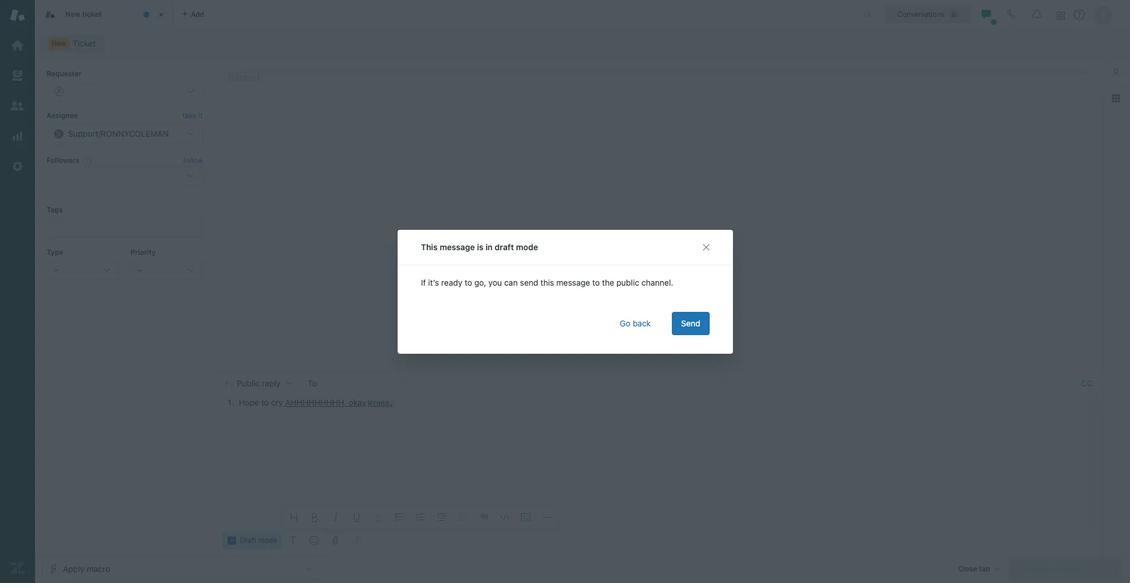 Task type: describe. For each thing, give the bounding box(es) containing it.
the
[[602, 278, 614, 288]]

follow button
[[183, 156, 203, 166]]

ready
[[441, 278, 462, 288]]

okay
[[349, 398, 367, 408]]

views image
[[10, 68, 25, 83]]

mode inside dialog
[[516, 242, 538, 252]]

numbered list (cmd shift 7) image
[[416, 513, 425, 523]]

customer context image
[[1112, 68, 1122, 77]]

this message is in draft mode
[[421, 242, 538, 252]]

apps image
[[1112, 94, 1122, 103]]

decrease indent (cmd [) image
[[437, 513, 446, 523]]

underline (cmd u) image
[[352, 513, 362, 523]]

new ticket
[[65, 10, 102, 19]]

go,
[[474, 278, 486, 288]]

take it button
[[183, 110, 203, 122]]

bold (cmd b) image
[[310, 513, 320, 523]]

take
[[183, 112, 197, 120]]

ticket
[[82, 10, 102, 19]]

draft
[[495, 242, 514, 252]]

this
[[421, 242, 438, 252]]

it's
[[428, 278, 439, 288]]

zendesk support image
[[10, 8, 25, 23]]

in
[[486, 242, 493, 252]]

hope to cry ahhhhhhhhh, okay wrong.
[[239, 398, 394, 408]]

ahhhhhhhhh,
[[285, 398, 347, 408]]

it
[[198, 112, 203, 120]]

you
[[488, 278, 502, 288]]

cc
[[1082, 379, 1094, 389]]

cry
[[271, 398, 283, 408]]

as
[[1055, 564, 1063, 574]]

Subject field
[[226, 70, 1091, 84]]

go back button
[[611, 312, 660, 335]]

submit
[[1026, 564, 1053, 574]]

- button for type
[[47, 261, 119, 280]]

quote (cmd shift 9) image
[[479, 513, 489, 523]]

reporting image
[[10, 129, 25, 144]]

public
[[617, 278, 639, 288]]

new ticket tab
[[35, 0, 175, 29]]

follow
[[183, 156, 203, 165]]

channel.
[[642, 278, 673, 288]]

take it
[[183, 112, 203, 120]]

new for new
[[51, 39, 66, 48]]

mode inside button
[[259, 537, 277, 545]]

go back
[[620, 318, 651, 328]]

add attachment image
[[331, 537, 340, 546]]

- for type
[[54, 265, 58, 275]]

draft mode button
[[223, 532, 282, 551]]

code span (ctrl shift 5) image
[[500, 513, 510, 523]]

conversations
[[898, 10, 945, 18]]

horizontal rule (cmd shift l) image
[[542, 513, 552, 523]]

this
[[541, 278, 554, 288]]



Task type: vqa. For each thing, say whether or not it's contained in the screenshot.
Submit
yes



Task type: locate. For each thing, give the bounding box(es) containing it.
new inside tab
[[65, 10, 80, 19]]

1 vertical spatial new
[[51, 39, 66, 48]]

format text image
[[289, 537, 298, 546]]

send
[[681, 318, 701, 328]]

0 horizontal spatial message
[[440, 242, 475, 252]]

close image for new ticket
[[156, 9, 167, 20]]

increase indent (cmd ]) image
[[458, 513, 467, 523]]

type
[[47, 248, 63, 257]]

to left go,
[[465, 278, 472, 288]]

- button for priority
[[131, 261, 203, 280]]

main element
[[0, 0, 35, 584]]

assignee
[[47, 112, 78, 120]]

secondary element
[[35, 32, 1131, 55]]

to
[[308, 379, 317, 389]]

zendesk products image
[[1058, 11, 1066, 20]]

- button down "priority" on the left top of the page
[[131, 261, 203, 280]]

this message is in draft mode dialog
[[398, 230, 733, 354]]

- for priority
[[138, 265, 142, 275]]

insert emojis image
[[310, 537, 319, 546]]

get help image
[[1075, 9, 1085, 20]]

1 horizontal spatial to
[[465, 278, 472, 288]]

to
[[465, 278, 472, 288], [592, 278, 600, 288], [261, 398, 269, 408]]

1 horizontal spatial mode
[[516, 242, 538, 252]]

close image inside this message is in draft mode dialog
[[702, 243, 711, 252]]

2 horizontal spatial to
[[592, 278, 600, 288]]

1 vertical spatial close image
[[702, 243, 711, 252]]

hope
[[239, 398, 259, 408]]

message right this
[[557, 278, 590, 288]]

send
[[520, 278, 538, 288]]

can
[[504, 278, 518, 288]]

send button
[[672, 312, 710, 335]]

- button down type
[[47, 261, 119, 280]]

tabs tab list
[[35, 0, 852, 29]]

close image inside new ticket tab
[[156, 9, 167, 20]]

priority
[[131, 248, 156, 257]]

1 - button from the left
[[47, 261, 119, 280]]

conversations button
[[886, 5, 972, 24]]

- down type
[[54, 265, 58, 275]]

back
[[633, 318, 651, 328]]

cc button
[[1082, 379, 1094, 389]]

new
[[65, 10, 80, 19], [51, 39, 66, 48], [1066, 564, 1083, 574]]

0 vertical spatial new
[[65, 10, 80, 19]]

to left the
[[592, 278, 600, 288]]

message
[[440, 242, 475, 252], [557, 278, 590, 288]]

0 vertical spatial message
[[440, 242, 475, 252]]

zendesk image
[[10, 561, 25, 576]]

2 - button from the left
[[131, 261, 203, 280]]

1 horizontal spatial - button
[[131, 261, 203, 280]]

2 vertical spatial new
[[1066, 564, 1083, 574]]

1 vertical spatial mode
[[259, 537, 277, 545]]

add link (cmd k) image
[[352, 537, 361, 546]]

close image
[[156, 9, 167, 20], [702, 243, 711, 252]]

if it's ready to go, you can send this message to the public channel.
[[421, 278, 673, 288]]

to left cry
[[261, 398, 269, 408]]

Public reply composer Draft mode text field
[[220, 396, 1089, 421]]

new down new ticket
[[51, 39, 66, 48]]

close image for if it's ready to go, you can send this message to the public channel.
[[702, 243, 711, 252]]

0 vertical spatial mode
[[516, 242, 538, 252]]

customers image
[[10, 98, 25, 114]]

admin image
[[10, 159, 25, 174]]

new link
[[41, 36, 103, 52]]

tags
[[47, 206, 63, 215]]

0 horizontal spatial to
[[261, 398, 269, 408]]

2 - from the left
[[138, 265, 142, 275]]

1 - from the left
[[54, 265, 58, 275]]

wrong.
[[368, 400, 394, 408]]

1 horizontal spatial message
[[557, 278, 590, 288]]

1 horizontal spatial -
[[138, 265, 142, 275]]

1 horizontal spatial close image
[[702, 243, 711, 252]]

get started image
[[10, 38, 25, 53]]

new left ticket
[[65, 10, 80, 19]]

to inside public reply composer draft mode text field
[[261, 398, 269, 408]]

-
[[54, 265, 58, 275], [138, 265, 142, 275]]

0 horizontal spatial -
[[54, 265, 58, 275]]

code block (ctrl shift 6) image
[[521, 513, 531, 523]]

if
[[421, 278, 426, 288]]

0 horizontal spatial close image
[[156, 9, 167, 20]]

submit as new
[[1026, 564, 1083, 574]]

is
[[477, 242, 484, 252]]

None field
[[324, 378, 1077, 390]]

new for new ticket
[[65, 10, 80, 19]]

0 horizontal spatial - button
[[47, 261, 119, 280]]

message left the is
[[440, 242, 475, 252]]

0 vertical spatial close image
[[156, 9, 167, 20]]

mode
[[516, 242, 538, 252], [259, 537, 277, 545]]

new inside secondary element
[[51, 39, 66, 48]]

italic (cmd i) image
[[331, 513, 341, 523]]

draft
[[240, 537, 257, 545]]

new right as
[[1066, 564, 1083, 574]]

draft mode
[[240, 537, 277, 545]]

0 horizontal spatial mode
[[259, 537, 277, 545]]

1 vertical spatial message
[[557, 278, 590, 288]]

- down "priority" on the left top of the page
[[138, 265, 142, 275]]

bulleted list (cmd shift 8) image
[[395, 513, 404, 523]]

go
[[620, 318, 631, 328]]

- button
[[47, 261, 119, 280], [131, 261, 203, 280]]



